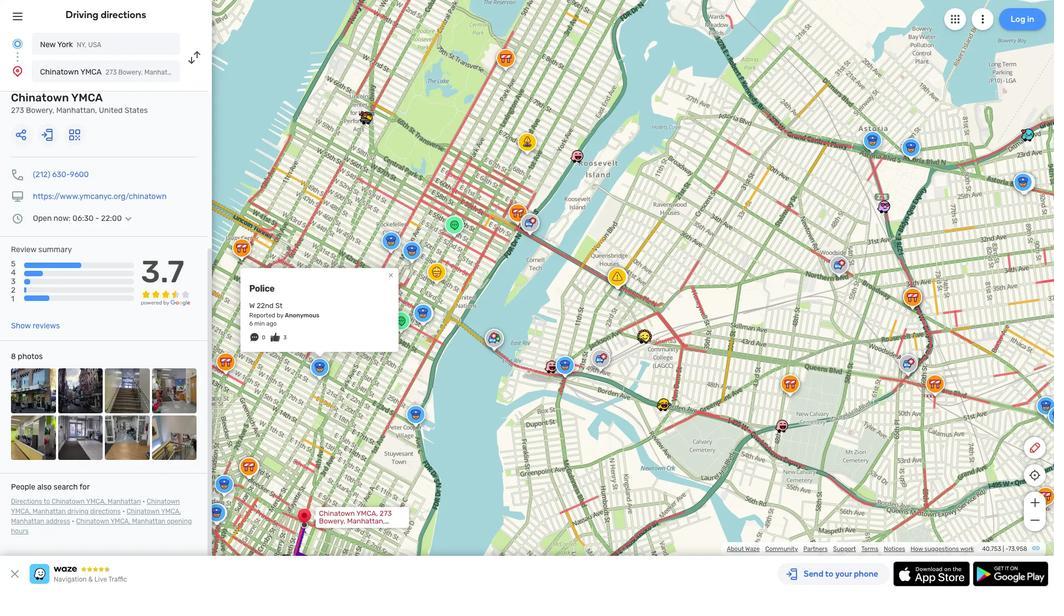 Task type: vqa. For each thing, say whether or not it's contained in the screenshot.
MANHATTAN corresponding to Chinatown YMCA, Manhattan driving directions
yes



Task type: locate. For each thing, give the bounding box(es) containing it.
manhattan down to
[[32, 508, 66, 516]]

1 vertical spatial 3
[[283, 335, 287, 341]]

manhattan
[[108, 499, 141, 506], [32, 508, 66, 516], [11, 518, 44, 526], [132, 518, 165, 526]]

1 vertical spatial 273
[[11, 106, 24, 115]]

630-
[[52, 170, 70, 180]]

22:00
[[101, 214, 122, 223]]

- left 22:00
[[95, 214, 99, 223]]

chinatown ymca, manhattan driving directions link
[[11, 499, 180, 516]]

2 horizontal spatial 273
[[380, 510, 392, 518]]

directions
[[101, 9, 146, 21], [90, 508, 121, 516]]

1 horizontal spatial 273
[[106, 69, 117, 76]]

manhattan,
[[144, 69, 179, 76], [56, 106, 97, 115], [347, 518, 385, 526]]

0 vertical spatial directions
[[101, 9, 146, 21]]

manhattan inside chinatown ymca, manhattan address
[[11, 518, 44, 526]]

chinatown ymca, manhattan opening hours
[[11, 518, 192, 536]]

chinatown inside chinatown ymca, manhattan opening hours
[[76, 518, 109, 526]]

3.7
[[141, 254, 184, 290]]

bowery,
[[118, 69, 143, 76], [26, 106, 54, 115], [319, 518, 345, 526]]

ymca, inside chinatown ymca, manhattan address
[[161, 508, 181, 516]]

call image
[[11, 169, 24, 182]]

ymca down ny,
[[71, 91, 103, 104]]

ymca, inside chinatown ymca, manhattan opening hours
[[111, 518, 130, 526]]

ymca, for driving
[[11, 508, 31, 516]]

2 horizontal spatial united
[[319, 525, 341, 534]]

navigation & live traffic
[[54, 576, 127, 584]]

&
[[88, 576, 93, 584]]

about waze link
[[727, 546, 760, 553]]

273 inside chinatown ymca, 273 bowery, manhattan, united states
[[380, 510, 392, 518]]

8
[[11, 353, 16, 362]]

to
[[44, 499, 50, 506]]

driving
[[67, 508, 89, 516]]

3 right 0
[[283, 335, 287, 341]]

0 horizontal spatial bowery,
[[26, 106, 54, 115]]

1
[[11, 295, 14, 304]]

live
[[94, 576, 107, 584]]

0 horizontal spatial 273
[[11, 106, 24, 115]]

chinatown
[[40, 68, 79, 77], [11, 91, 69, 104], [52, 499, 85, 506], [147, 499, 180, 506], [127, 508, 160, 516], [319, 510, 355, 518], [76, 518, 109, 526]]

1 vertical spatial -
[[1006, 546, 1008, 553]]

directions
[[11, 499, 42, 506]]

3
[[11, 277, 16, 287], [283, 335, 287, 341]]

show
[[11, 322, 31, 331]]

image 7 of chinatown ymca, manhattan image
[[105, 416, 150, 461]]

273
[[106, 69, 117, 76], [11, 106, 24, 115], [380, 510, 392, 518]]

directions up chinatown ymca, manhattan opening hours
[[90, 508, 121, 516]]

0 vertical spatial 273
[[106, 69, 117, 76]]

manhattan, inside chinatown ymca, 273 bowery, manhattan, united states
[[347, 518, 385, 526]]

new
[[40, 40, 56, 49]]

manhattan left opening
[[132, 518, 165, 526]]

people
[[11, 483, 35, 493]]

8 photos
[[11, 353, 43, 362]]

community
[[765, 546, 798, 553]]

photos
[[18, 353, 43, 362]]

1 horizontal spatial manhattan,
[[144, 69, 179, 76]]

40.753
[[982, 546, 1001, 553]]

ymca,
[[86, 499, 106, 506], [11, 508, 31, 516], [161, 508, 181, 516], [356, 510, 378, 518], [111, 518, 130, 526]]

united
[[181, 69, 201, 76], [99, 106, 123, 115], [319, 525, 341, 534]]

0 vertical spatial bowery,
[[118, 69, 143, 76]]

show reviews
[[11, 322, 60, 331]]

0 horizontal spatial states
[[125, 106, 148, 115]]

1 horizontal spatial bowery,
[[118, 69, 143, 76]]

police
[[249, 284, 275, 294]]

image 6 of chinatown ymca, manhattan image
[[58, 416, 103, 461]]

2 horizontal spatial bowery,
[[319, 518, 345, 526]]

states
[[203, 69, 223, 76], [125, 106, 148, 115], [343, 525, 364, 534]]

0 vertical spatial manhattan,
[[144, 69, 179, 76]]

1 vertical spatial united
[[99, 106, 123, 115]]

directions right driving on the left
[[101, 9, 146, 21]]

also
[[37, 483, 52, 493]]

zoom out image
[[1028, 514, 1042, 528]]

1 vertical spatial ymca
[[71, 91, 103, 104]]

1 horizontal spatial -
[[1006, 546, 1008, 553]]

4
[[11, 269, 16, 278]]

chinatown ymca, manhattan address
[[11, 508, 181, 526]]

3 down 5
[[11, 277, 16, 287]]

open
[[33, 214, 52, 223]]

2 horizontal spatial manhattan,
[[347, 518, 385, 526]]

manhattan up hours
[[11, 518, 44, 526]]

0 horizontal spatial 3
[[11, 277, 16, 287]]

2 vertical spatial 273
[[380, 510, 392, 518]]

2 vertical spatial manhattan,
[[347, 518, 385, 526]]

0 vertical spatial 3
[[11, 277, 16, 287]]

partners
[[803, 546, 828, 553]]

chinatown ymca 273 bowery, manhattan, united states
[[40, 68, 223, 77], [11, 91, 148, 115]]

0 horizontal spatial manhattan,
[[56, 106, 97, 115]]

st
[[275, 302, 283, 310]]

ymca down usa
[[80, 68, 102, 77]]

2 horizontal spatial states
[[343, 525, 364, 534]]

0
[[262, 335, 265, 341]]

1 vertical spatial states
[[125, 106, 148, 115]]

1 horizontal spatial 3
[[283, 335, 287, 341]]

manhattan inside chinatown ymca, manhattan opening hours
[[132, 518, 165, 526]]

manhattan for chinatown ymca, manhattan address
[[11, 518, 44, 526]]

manhattan inside chinatown ymca, manhattan driving directions
[[32, 508, 66, 516]]

chevron down image
[[122, 215, 135, 223]]

new york ny, usa
[[40, 40, 101, 49]]

link image
[[1032, 545, 1040, 553]]

1 horizontal spatial united
[[181, 69, 201, 76]]

2 vertical spatial states
[[343, 525, 364, 534]]

(212) 630-9600
[[33, 170, 89, 180]]

x image
[[8, 568, 21, 581]]

work
[[960, 546, 974, 553]]

image 8 of chinatown ymca, manhattan image
[[152, 416, 197, 461]]

-
[[95, 214, 99, 223], [1006, 546, 1008, 553]]

× link
[[386, 270, 396, 280]]

0 vertical spatial -
[[95, 214, 99, 223]]

ymca, for bowery,
[[356, 510, 378, 518]]

reviews
[[33, 322, 60, 331]]

|
[[1003, 546, 1004, 553]]

2 vertical spatial bowery,
[[319, 518, 345, 526]]

ymca
[[80, 68, 102, 77], [71, 91, 103, 104]]

2 vertical spatial united
[[319, 525, 341, 534]]

chinatown ymca, manhattan driving directions
[[11, 499, 180, 516]]

1 vertical spatial directions
[[90, 508, 121, 516]]

chinatown ymca, 273 bowery, manhattan, united states
[[319, 510, 392, 534]]

22nd
[[257, 302, 274, 310]]

1 horizontal spatial states
[[203, 69, 223, 76]]

0 vertical spatial ymca
[[80, 68, 102, 77]]

driving directions
[[66, 9, 146, 21]]

ymca, inside chinatown ymca, manhattan driving directions
[[11, 508, 31, 516]]

ny,
[[77, 41, 87, 49]]

ymca, inside chinatown ymca, 273 bowery, manhattan, united states
[[356, 510, 378, 518]]

bowery, inside chinatown ymca, 273 bowery, manhattan, united states
[[319, 518, 345, 526]]

- right |
[[1006, 546, 1008, 553]]

5 4 3 2 1
[[11, 260, 16, 304]]

chinatown inside chinatown ymca, manhattan address
[[127, 508, 160, 516]]

traffic
[[108, 576, 127, 584]]

opening
[[167, 518, 192, 526]]

how suggestions work link
[[911, 546, 974, 553]]

community link
[[765, 546, 798, 553]]

clock image
[[11, 212, 24, 226]]



Task type: describe. For each thing, give the bounding box(es) containing it.
united inside chinatown ymca, 273 bowery, manhattan, united states
[[319, 525, 341, 534]]

min
[[254, 321, 265, 328]]

directions to chinatown ymca, manhattan link
[[11, 499, 141, 506]]

manhattan for chinatown ymca, manhattan driving directions
[[32, 508, 66, 516]]

0 vertical spatial chinatown ymca 273 bowery, manhattan, united states
[[40, 68, 223, 77]]

address
[[46, 518, 70, 526]]

5
[[11, 260, 16, 269]]

about
[[727, 546, 744, 553]]

40.753 | -73.958
[[982, 546, 1027, 553]]

review
[[11, 245, 36, 255]]

now:
[[54, 214, 71, 223]]

for
[[80, 483, 90, 493]]

2
[[11, 286, 15, 296]]

driving
[[66, 9, 99, 21]]

open now: 06:30 - 22:00 button
[[33, 214, 135, 223]]

location image
[[11, 65, 24, 78]]

computer image
[[11, 191, 24, 204]]

hours
[[11, 528, 29, 536]]

pencil image
[[1028, 442, 1041, 455]]

https://www.ymcanyc.org/chinatown
[[33, 192, 167, 201]]

ymca, for opening
[[111, 518, 130, 526]]

image 3 of chinatown ymca, manhattan image
[[105, 369, 150, 414]]

1 vertical spatial chinatown ymca 273 bowery, manhattan, united states
[[11, 91, 148, 115]]

0 horizontal spatial -
[[95, 214, 99, 223]]

terms link
[[861, 546, 878, 553]]

review summary
[[11, 245, 72, 255]]

06:30
[[73, 214, 94, 223]]

open now: 06:30 - 22:00
[[33, 214, 122, 223]]

6
[[249, 321, 253, 328]]

partners link
[[803, 546, 828, 553]]

by
[[277, 312, 283, 320]]

image 4 of chinatown ymca, manhattan image
[[152, 369, 197, 414]]

terms
[[861, 546, 878, 553]]

chinatown inside chinatown ymca, 273 bowery, manhattan, united states
[[319, 510, 355, 518]]

ymca, for address
[[161, 508, 181, 516]]

73.958
[[1008, 546, 1027, 553]]

search
[[54, 483, 78, 493]]

1 vertical spatial manhattan,
[[56, 106, 97, 115]]

york
[[57, 40, 73, 49]]

3 inside 5 4 3 2 1
[[11, 277, 16, 287]]

support link
[[833, 546, 856, 553]]

about waze community partners support terms notices how suggestions work
[[727, 546, 974, 553]]

notices link
[[884, 546, 905, 553]]

0 vertical spatial states
[[203, 69, 223, 76]]

chinatown ymca, manhattan opening hours link
[[11, 518, 192, 536]]

1 vertical spatial bowery,
[[26, 106, 54, 115]]

0 horizontal spatial united
[[99, 106, 123, 115]]

w 22nd st reported by anonymous 6 min ago
[[249, 302, 320, 328]]

notices
[[884, 546, 905, 553]]

zoom in image
[[1028, 497, 1042, 510]]

current location image
[[11, 37, 24, 51]]

navigation
[[54, 576, 87, 584]]

w
[[249, 302, 255, 310]]

directions to chinatown ymca, manhattan
[[11, 499, 141, 506]]

usa
[[88, 41, 101, 49]]

anonymous
[[285, 312, 320, 320]]

image 2 of chinatown ymca, manhattan image
[[58, 369, 103, 414]]

9600
[[70, 170, 89, 180]]

reported
[[249, 312, 275, 320]]

directions inside chinatown ymca, manhattan driving directions
[[90, 508, 121, 516]]

manhattan up chinatown ymca, manhattan address
[[108, 499, 141, 506]]

summary
[[38, 245, 72, 255]]

https://www.ymcanyc.org/chinatown link
[[33, 192, 167, 201]]

0 vertical spatial united
[[181, 69, 201, 76]]

manhattan for chinatown ymca, manhattan opening hours
[[132, 518, 165, 526]]

chinatown inside chinatown ymca, manhattan driving directions
[[147, 499, 180, 506]]

image 1 of chinatown ymca, manhattan image
[[11, 369, 56, 414]]

×
[[388, 270, 393, 280]]

people also search for
[[11, 483, 90, 493]]

ago
[[266, 321, 277, 328]]

suggestions
[[925, 546, 959, 553]]

image 5 of chinatown ymca, manhattan image
[[11, 416, 56, 461]]

states inside chinatown ymca, 273 bowery, manhattan, united states
[[343, 525, 364, 534]]

(212)
[[33, 170, 50, 180]]

chinatown ymca, manhattan address link
[[11, 508, 181, 526]]

waze
[[745, 546, 760, 553]]

how
[[911, 546, 923, 553]]

(212) 630-9600 link
[[33, 170, 89, 180]]

support
[[833, 546, 856, 553]]



